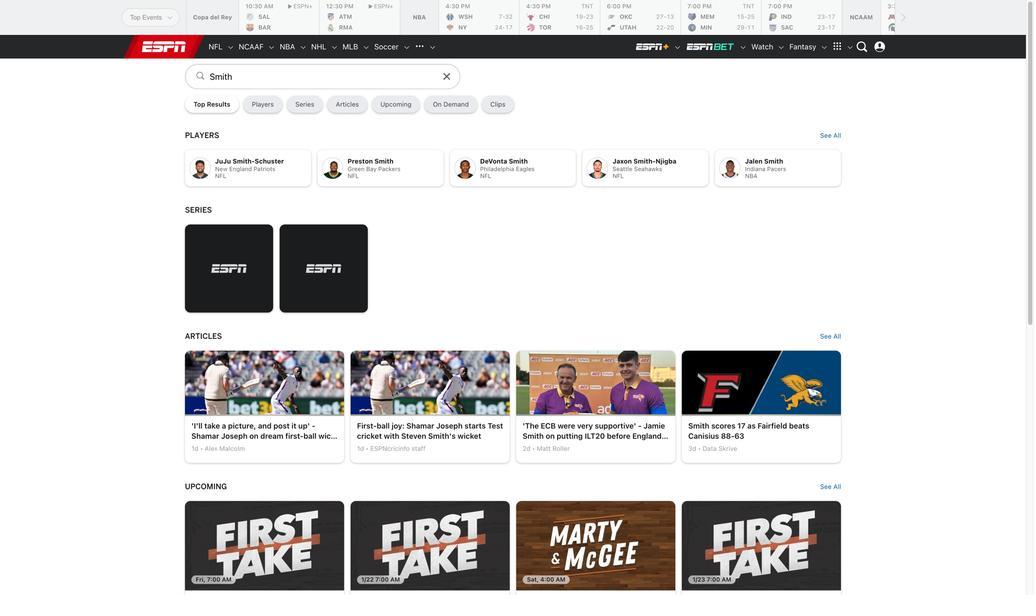 Task type: locate. For each thing, give the bounding box(es) containing it.
test
[[488, 422, 503, 431]]

1 see all link from the top
[[820, 132, 841, 139]]

copa del rey
[[193, 14, 232, 21]]

'the ecb were very supportive' - jamie smith on putting ilt20 before england…
[[523, 422, 668, 441]]

1 smith- from the left
[[233, 158, 255, 165]]

4:30 pm up wsh
[[445, 3, 470, 10]]

1 4:30 from the left
[[445, 3, 459, 10]]

alex malcolm
[[205, 445, 245, 453]]

shamar down take
[[191, 432, 219, 441]]

1 horizontal spatial articles
[[336, 101, 359, 108]]

2 vertical spatial nba
[[745, 173, 757, 180]]

a
[[222, 422, 226, 431]]

2 on from the left
[[546, 432, 555, 441]]

nfl down juju
[[215, 173, 226, 180]]

up'
[[298, 422, 310, 431]]

1 first take image from the left
[[185, 502, 344, 591]]

1 horizontal spatial -
[[638, 422, 642, 431]]

rma
[[339, 24, 353, 31]]

3 see all link from the top
[[820, 483, 841, 491]]

espncricinfo staff
[[370, 445, 426, 453]]

before
[[607, 432, 630, 441]]

16-25
[[575, 24, 593, 31]]

upcoming left on
[[380, 101, 411, 108]]

more espn image
[[846, 44, 854, 51]]

watch link
[[747, 35, 778, 59]]

17 left the ncaam
[[828, 13, 835, 20]]

players left series link
[[252, 101, 274, 108]]

first take image
[[185, 502, 344, 591], [682, 502, 841, 591]]

1 7:00 from the left
[[687, 3, 701, 10]]

smith up "canisius"
[[688, 422, 709, 431]]

players down top
[[185, 131, 219, 140]]

10:30
[[245, 3, 262, 10]]

smith scores 17 as fairfield beats canisius 88-63
[[688, 422, 809, 441]]

mlb
[[343, 42, 358, 51]]

espn+ left 12:30
[[293, 3, 313, 10]]

1 all from the top
[[833, 132, 841, 139]]

see all link inside articles element
[[820, 333, 841, 340]]

on inside the 'i'll take a picture, and post it up' - shamar joseph on dream first-ball wic…
[[249, 432, 258, 441]]

smith for preston smith
[[375, 158, 394, 165]]

1 vertical spatial upcoming
[[185, 482, 227, 492]]

2 smith- from the left
[[633, 158, 656, 165]]

0 horizontal spatial shamar
[[191, 432, 219, 441]]

7 pm from the left
[[903, 3, 912, 10]]

2 tnt from the left
[[743, 3, 755, 10]]

smith's
[[428, 432, 456, 441]]

ncaam
[[850, 14, 873, 21]]

29-11
[[737, 24, 755, 31]]

all inside "upcoming" element
[[833, 483, 841, 491]]

1 on from the left
[[249, 432, 258, 441]]

see all link inside "upcoming" element
[[820, 483, 841, 491]]

espn plus image
[[674, 44, 681, 51]]

2 vertical spatial see all link
[[820, 483, 841, 491]]

4:30 for wsh
[[445, 3, 459, 10]]

see all
[[820, 132, 841, 139], [820, 333, 841, 340], [820, 483, 841, 491]]

2 see all from the top
[[820, 333, 841, 340]]

smith up packers on the left top of the page
[[375, 158, 394, 165]]

Search search field
[[210, 71, 437, 82]]

7:00 up the mem on the right of the page
[[687, 3, 701, 10]]

ncaaf
[[239, 42, 264, 51]]

min
[[700, 24, 712, 31]]

0 vertical spatial all
[[833, 132, 841, 139]]

smith inside preston smith green bay packers nfl
[[375, 158, 394, 165]]

0 horizontal spatial smith-
[[233, 158, 255, 165]]

devonta smith philadelphia eagles nfl
[[480, 158, 535, 180]]

3 see all from the top
[[820, 483, 841, 491]]

1 vertical spatial articles
[[185, 332, 222, 341]]

7:00 pm for mem
[[687, 3, 712, 10]]

demand
[[444, 101, 469, 108]]

4 pm from the left
[[622, 3, 632, 10]]

0 vertical spatial 23-
[[817, 13, 828, 20]]

1 horizontal spatial tnt
[[743, 3, 755, 10]]

mlb link
[[338, 35, 362, 59]]

0 horizontal spatial upcoming
[[185, 482, 227, 492]]

2 see from the top
[[820, 333, 832, 340]]

see inside "upcoming" element
[[820, 483, 832, 491]]

3:30 pm link
[[881, 0, 961, 35]]

nfl left the nfl icon
[[209, 42, 223, 51]]

shamar up the steven
[[407, 422, 434, 431]]

smith scores 17 as fairfield beats canisius 88-63 image
[[682, 351, 841, 441]]

juju
[[215, 158, 231, 165]]

clips link
[[482, 96, 514, 113]]

1 horizontal spatial nba
[[413, 14, 426, 21]]

see all inside "upcoming" element
[[820, 483, 841, 491]]

ball up with
[[377, 422, 390, 431]]

4:30 pm for chi
[[526, 3, 551, 10]]

1 horizontal spatial 25
[[747, 13, 755, 20]]

0 horizontal spatial ball
[[304, 432, 317, 441]]

espn+
[[293, 3, 313, 10], [374, 3, 393, 10]]

2 7:00 pm from the left
[[768, 3, 792, 10]]

series down search search field
[[295, 101, 314, 108]]

smith- inside "juju smith-schuster new england patriots nfl"
[[233, 158, 255, 165]]

england
[[229, 166, 252, 173]]

23-17 for sac
[[817, 24, 835, 31]]

1 horizontal spatial joseph
[[436, 422, 463, 431]]

17 left 'as'
[[737, 422, 745, 431]]

nfl down the jaxon
[[613, 173, 624, 180]]

1 vertical spatial all
[[833, 333, 841, 340]]

19-23
[[575, 13, 593, 20]]

2 1d from the left
[[357, 445, 364, 453]]

1 7:00 pm from the left
[[687, 3, 712, 10]]

nfl inside preston smith green bay packers nfl
[[348, 173, 359, 180]]

all inside articles element
[[833, 333, 841, 340]]

'the ecb were very supportive' - jamie smith on putting ilt20 before england lions image
[[516, 351, 675, 415]]

0 horizontal spatial 1d
[[191, 445, 198, 453]]

15-25
[[737, 13, 755, 20]]

0 vertical spatial joseph
[[436, 422, 463, 431]]

2 espn+ from the left
[[374, 3, 393, 10]]

17 for sac
[[828, 24, 835, 31]]

0 vertical spatial shamar
[[407, 422, 434, 431]]

players link
[[243, 96, 282, 113]]

series down juju smith-schuster icon
[[185, 205, 212, 215]]

0 horizontal spatial 4:30
[[445, 3, 459, 10]]

17 up more espn icon
[[828, 24, 835, 31]]

1 see all from the top
[[820, 132, 841, 139]]

2 see all link from the top
[[820, 333, 841, 340]]

2 all from the top
[[833, 333, 841, 340]]

smith up eagles at the top
[[509, 158, 528, 165]]

soccer image
[[403, 44, 410, 51]]

del
[[210, 14, 219, 21]]

tnt for 19-
[[581, 3, 593, 10]]

see all link for players
[[820, 132, 841, 139]]

2 4:30 from the left
[[526, 3, 540, 10]]

0 horizontal spatial first take image
[[185, 502, 344, 591]]

1 horizontal spatial ball
[[377, 422, 390, 431]]

0 vertical spatial see all link
[[820, 132, 841, 139]]

upcoming
[[380, 101, 411, 108], [185, 482, 227, 492]]

1 see from the top
[[820, 132, 832, 139]]

7:00 for mem
[[687, 3, 701, 10]]

1d
[[191, 445, 198, 453], [357, 445, 364, 453]]

on
[[433, 101, 442, 108]]

2 horizontal spatial nba
[[745, 173, 757, 180]]

nba inside global navigation element
[[280, 42, 295, 51]]

'i'll take a picture, and post it up' - shamar joseph on dream first-ball wic…
[[191, 422, 337, 441]]

6:00
[[607, 3, 621, 10]]

1 horizontal spatial 4:30 pm
[[526, 3, 551, 10]]

new
[[215, 166, 228, 173]]

7:00 pm
[[687, 3, 712, 10], [768, 3, 792, 10]]

0 vertical spatial players
[[252, 101, 274, 108]]

all inside players "element"
[[833, 132, 841, 139]]

1 vertical spatial see
[[820, 333, 832, 340]]

'i'll take a picture, and post it up' - shamar joseph on dream first-ball wicket of smith image
[[185, 351, 344, 415]]

3:30 pm
[[887, 3, 912, 10]]

articles
[[336, 101, 359, 108], [185, 332, 222, 341]]

pm up atm
[[344, 3, 354, 10]]

pm up chi
[[542, 3, 551, 10]]

joseph up smith's
[[436, 422, 463, 431]]

smith- up seahawks
[[633, 158, 656, 165]]

23-17 for ind
[[817, 13, 835, 20]]

post
[[273, 422, 290, 431]]

chi
[[539, 13, 550, 20]]

- inside 'the ecb were very supportive' - jamie smith on putting ilt20 before england…
[[638, 422, 642, 431]]

global navigation element
[[137, 35, 889, 59]]

see all inside articles element
[[820, 333, 841, 340]]

juju smith-schuster image
[[189, 158, 211, 179]]

1 vertical spatial 23-
[[817, 24, 828, 31]]

1 horizontal spatial on
[[546, 432, 555, 441]]

smith up pacers
[[764, 158, 783, 165]]

1 horizontal spatial first take image
[[682, 502, 841, 591]]

0 horizontal spatial 7:00 pm
[[687, 3, 712, 10]]

smith- inside jaxon smith-njigba seattle seahawks nfl
[[633, 158, 656, 165]]

espn+ up soccer
[[374, 3, 393, 10]]

on down ecb
[[546, 432, 555, 441]]

smith- up england
[[233, 158, 255, 165]]

0 horizontal spatial 7:00
[[687, 3, 701, 10]]

top
[[194, 101, 205, 108]]

1 horizontal spatial shamar
[[407, 422, 434, 431]]

- left the jamie at right bottom
[[638, 422, 642, 431]]

1 horizontal spatial nba link
[[400, 0, 439, 35]]

0 horizontal spatial nba
[[280, 42, 295, 51]]

1 vertical spatial see all link
[[820, 333, 841, 340]]

1 23- from the top
[[817, 13, 828, 20]]

1d for 'i'll take a picture, and post it up' - shamar joseph on dream first-ball wic…
[[191, 445, 198, 453]]

None search field
[[191, 71, 454, 82]]

1 4:30 pm from the left
[[445, 3, 470, 10]]

schuster
[[255, 158, 284, 165]]

1 vertical spatial joseph
[[221, 432, 248, 441]]

tnt up 15-25
[[743, 3, 755, 10]]

1 horizontal spatial 7:00 pm
[[768, 3, 792, 10]]

sal
[[258, 13, 270, 20]]

pm right "3:30"
[[903, 3, 912, 10]]

2 pm from the left
[[461, 3, 470, 10]]

'the
[[523, 422, 539, 431]]

1 vertical spatial players
[[185, 131, 219, 140]]

mlb image
[[362, 44, 370, 51]]

atm
[[339, 13, 352, 20]]

1 1d from the left
[[191, 445, 198, 453]]

all
[[833, 132, 841, 139], [833, 333, 841, 340], [833, 483, 841, 491]]

malcolm
[[219, 445, 245, 453]]

see all link for articles
[[820, 333, 841, 340]]

0 horizontal spatial joseph
[[221, 432, 248, 441]]

see for players
[[820, 132, 832, 139]]

0 vertical spatial articles
[[336, 101, 359, 108]]

1 vertical spatial 25
[[586, 24, 593, 31]]

4:30 pm
[[445, 3, 470, 10], [526, 3, 551, 10]]

4:30 pm for wsh
[[445, 3, 470, 10]]

see inside articles element
[[820, 333, 832, 340]]

1 horizontal spatial 7:00
[[768, 3, 781, 10]]

pm up ind on the right top
[[783, 3, 792, 10]]

take
[[204, 422, 220, 431]]

joseph
[[436, 422, 463, 431], [221, 432, 248, 441]]

0 horizontal spatial 4:30 pm
[[445, 3, 470, 10]]

23-17
[[817, 13, 835, 20], [817, 24, 835, 31]]

ball down up'
[[304, 432, 317, 441]]

smith inside jalen smith indiana pacers nba
[[764, 158, 783, 165]]

1 horizontal spatial 1d
[[357, 445, 364, 453]]

- inside the 'i'll take a picture, and post it up' - shamar joseph on dream first-ball wic…
[[312, 422, 315, 431]]

tnt up 23
[[581, 3, 593, 10]]

3 pm from the left
[[542, 3, 551, 10]]

2 23- from the top
[[817, 24, 828, 31]]

1 horizontal spatial smith-
[[633, 158, 656, 165]]

first-ball joy: shamar joseph starts test cricket with steven smith's wicket image
[[351, 351, 510, 415]]

17 down 32
[[505, 24, 513, 31]]

upcoming element
[[185, 473, 841, 501]]

23- for sac
[[817, 24, 828, 31]]

7-32
[[499, 13, 513, 20]]

1 espn+ from the left
[[293, 3, 313, 10]]

joseph up malcolm at the left of page
[[221, 432, 248, 441]]

espn bet image
[[686, 42, 735, 51]]

0 vertical spatial upcoming
[[380, 101, 411, 108]]

and
[[258, 422, 272, 431]]

first-
[[285, 432, 304, 441]]

1 vertical spatial shamar
[[191, 432, 219, 441]]

1 vertical spatial series
[[185, 205, 212, 215]]

pm up okc
[[622, 3, 632, 10]]

0 vertical spatial ball
[[377, 422, 390, 431]]

20
[[666, 24, 674, 31]]

philadelphia
[[480, 166, 514, 173]]

7:00 pm up ind on the right top
[[768, 3, 792, 10]]

0 horizontal spatial 25
[[586, 24, 593, 31]]

1 vertical spatial nba
[[280, 42, 295, 51]]

0 vertical spatial 25
[[747, 13, 755, 20]]

0 horizontal spatial series
[[185, 205, 212, 215]]

nba link left nhl link
[[275, 35, 299, 59]]

nba down jalen
[[745, 173, 757, 180]]

11
[[747, 24, 755, 31]]

1 horizontal spatial espn+
[[374, 3, 393, 10]]

10:30 am
[[245, 3, 273, 10]]

1 horizontal spatial 4:30
[[526, 3, 540, 10]]

0 vertical spatial 23-17
[[817, 13, 835, 20]]

17 for ind
[[828, 13, 835, 20]]

seattle
[[613, 166, 632, 173]]

1 tnt from the left
[[581, 3, 593, 10]]

1 - from the left
[[312, 422, 315, 431]]

0 horizontal spatial espn+
[[293, 3, 313, 10]]

0 horizontal spatial -
[[312, 422, 315, 431]]

25 up 11
[[747, 13, 755, 20]]

espn bet image
[[739, 44, 747, 51]]

6:00 pm
[[607, 3, 632, 10]]

1d left alex
[[191, 445, 198, 453]]

15-
[[737, 13, 747, 20]]

smith down 'the
[[523, 432, 544, 441]]

jaxon
[[613, 158, 632, 165]]

nba
[[413, 14, 426, 21], [280, 42, 295, 51], [745, 173, 757, 180]]

1 vertical spatial see all
[[820, 333, 841, 340]]

upcoming down alex
[[185, 482, 227, 492]]

see all inside players "element"
[[820, 132, 841, 139]]

1 vertical spatial 23-17
[[817, 24, 835, 31]]

7:00 up ind on the right top
[[768, 3, 781, 10]]

smith inside 'devonta smith philadelphia eagles nfl'
[[509, 158, 528, 165]]

1 horizontal spatial upcoming
[[380, 101, 411, 108]]

4:30 up chi
[[526, 3, 540, 10]]

data
[[703, 445, 717, 453]]

series
[[295, 101, 314, 108], [185, 205, 212, 215]]

24-
[[495, 24, 505, 31]]

upcoming link
[[372, 96, 420, 113]]

joseph inside 'first-ball joy: shamar joseph starts test cricket with steven smith's wicket'
[[436, 422, 463, 431]]

3 see from the top
[[820, 483, 832, 491]]

0 horizontal spatial players
[[185, 131, 219, 140]]

2 - from the left
[[638, 422, 642, 431]]

upcoming inside "link"
[[380, 101, 411, 108]]

shamar
[[407, 422, 434, 431], [191, 432, 219, 441]]

2 vertical spatial see all
[[820, 483, 841, 491]]

7:00 pm up the mem on the right of the page
[[687, 3, 712, 10]]

on down and on the left of page
[[249, 432, 258, 441]]

nba left nba image on the left top
[[280, 42, 295, 51]]

nfl down "preston"
[[348, 173, 359, 180]]

- right up'
[[312, 422, 315, 431]]

nba up espn more sports home page image
[[413, 14, 426, 21]]

preston smith image
[[322, 158, 343, 179]]

see
[[820, 132, 832, 139], [820, 333, 832, 340], [820, 483, 832, 491]]

2 4:30 pm from the left
[[526, 3, 551, 10]]

tor
[[539, 24, 551, 31]]

espn more sports home page image
[[412, 39, 428, 55]]

0 vertical spatial see all
[[820, 132, 841, 139]]

smith
[[375, 158, 394, 165], [509, 158, 528, 165], [764, 158, 783, 165], [688, 422, 709, 431], [523, 432, 544, 441]]

see all link inside players "element"
[[820, 132, 841, 139]]

12:30
[[326, 3, 343, 10]]

see inside players "element"
[[820, 132, 832, 139]]

ball inside the 'i'll take a picture, and post it up' - shamar joseph on dream first-ball wic…
[[304, 432, 317, 441]]

jaxon smith-njigba seattle seahawks nfl
[[613, 158, 676, 180]]

see for articles
[[820, 333, 832, 340]]

2 vertical spatial see
[[820, 483, 832, 491]]

pm up the mem on the right of the page
[[702, 3, 712, 10]]

0 horizontal spatial on
[[249, 432, 258, 441]]

supportive'
[[595, 422, 636, 431]]

2 vertical spatial all
[[833, 483, 841, 491]]

1d down cricket
[[357, 445, 364, 453]]

7-
[[499, 13, 505, 20]]

1 23-17 from the top
[[817, 13, 835, 20]]

nba link
[[400, 0, 439, 35], [275, 35, 299, 59]]

on
[[249, 432, 258, 441], [546, 432, 555, 441]]

1 horizontal spatial series
[[295, 101, 314, 108]]

0 vertical spatial see
[[820, 132, 832, 139]]

see all link for upcoming
[[820, 483, 841, 491]]

0 horizontal spatial tnt
[[581, 3, 593, 10]]

pm up wsh
[[461, 3, 470, 10]]

all for upcoming
[[833, 483, 841, 491]]

4:30 pm up chi
[[526, 3, 551, 10]]

2 23-17 from the top
[[817, 24, 835, 31]]

1 vertical spatial ball
[[304, 432, 317, 441]]

3 all from the top
[[833, 483, 841, 491]]

nhl image
[[331, 44, 338, 51]]

25 down 23
[[586, 24, 593, 31]]

dream
[[260, 432, 283, 441]]

players inside "element"
[[185, 131, 219, 140]]

nba link up espn more sports home page image
[[400, 0, 439, 35]]

results
[[207, 101, 230, 108]]

2 7:00 from the left
[[768, 3, 781, 10]]

nfl down devonta
[[480, 173, 491, 180]]

4:30 up wsh
[[445, 3, 459, 10]]

nfl
[[209, 42, 223, 51], [215, 173, 226, 180], [348, 173, 359, 180], [480, 173, 491, 180], [613, 173, 624, 180]]

smith for jalen smith
[[764, 158, 783, 165]]



Task type: describe. For each thing, give the bounding box(es) containing it.
smith inside 'the ecb were very supportive' - jamie smith on putting ilt20 before england…
[[523, 432, 544, 441]]

search image
[[196, 72, 204, 80]]

copa
[[193, 14, 209, 21]]

nhl
[[311, 42, 326, 51]]

1d for first-ball joy: shamar joseph starts test cricket with steven smith's wicket
[[357, 445, 364, 453]]

17 for ny
[[505, 24, 513, 31]]

marty & mcgee image
[[516, 502, 675, 591]]

pacers
[[767, 166, 786, 173]]

22-20
[[656, 24, 674, 31]]

22-
[[656, 24, 666, 31]]

4:30 for chi
[[526, 3, 540, 10]]

2d
[[523, 445, 531, 453]]

7:00 for ind
[[768, 3, 781, 10]]

data skrive
[[703, 445, 737, 453]]

16-
[[575, 24, 586, 31]]

more sports image
[[429, 44, 436, 51]]

articles element
[[185, 323, 841, 350]]

espn+ image
[[635, 42, 670, 51]]

joy:
[[392, 422, 405, 431]]

england…
[[632, 432, 668, 441]]

nhl link
[[307, 35, 331, 59]]

29-
[[737, 24, 747, 31]]

fantasy image
[[821, 44, 828, 51]]

nfl inside 'devonta smith philadelphia eagles nfl'
[[480, 173, 491, 180]]

ball inside 'first-ball joy: shamar joseph starts test cricket with steven smith's wicket'
[[377, 422, 390, 431]]

nfl image
[[227, 44, 234, 51]]

clear search bar image
[[442, 72, 452, 81]]

7:00 pm for ind
[[768, 3, 792, 10]]

see for upcoming
[[820, 483, 832, 491]]

cricket
[[357, 432, 382, 441]]

bar
[[258, 24, 271, 31]]

seahawks
[[634, 166, 662, 173]]

very
[[577, 422, 593, 431]]

okc
[[620, 13, 633, 20]]

profile management image
[[874, 41, 885, 52]]

63
[[735, 432, 744, 441]]

23- for ind
[[817, 13, 828, 20]]

nfl inside jaxon smith-njigba seattle seahawks nfl
[[613, 173, 624, 180]]

6 pm from the left
[[783, 3, 792, 10]]

rey
[[221, 14, 232, 21]]

ny
[[458, 24, 467, 31]]

'i'll
[[191, 422, 202, 431]]

juju smith-schuster new england patriots nfl
[[215, 158, 284, 180]]

nba inside jalen smith indiana pacers nba
[[745, 173, 757, 180]]

on demand
[[433, 101, 469, 108]]

smith- for njigba
[[633, 158, 656, 165]]

smith for devonta smith
[[509, 158, 528, 165]]

tnt for 15-
[[743, 3, 755, 10]]

wicket
[[458, 432, 481, 441]]

ilt20
[[585, 432, 605, 441]]

starts
[[465, 422, 486, 431]]

utah
[[620, 24, 636, 31]]

0 vertical spatial nba
[[413, 14, 426, 21]]

shamar inside 'first-ball joy: shamar joseph starts test cricket with steven smith's wicket'
[[407, 422, 434, 431]]

espncricinfo
[[370, 445, 410, 453]]

2 first take image from the left
[[682, 502, 841, 591]]

putting
[[557, 432, 583, 441]]

nfl inside "juju smith-schuster new england patriots nfl"
[[215, 173, 226, 180]]

scores
[[711, 422, 736, 431]]

watch image
[[778, 44, 785, 51]]

see all for upcoming
[[820, 483, 841, 491]]

nba image
[[299, 44, 307, 51]]

alex
[[205, 445, 218, 453]]

88-
[[721, 432, 735, 441]]

green
[[348, 166, 365, 173]]

preston smith green bay packers nfl
[[348, 158, 401, 180]]

nfl link
[[204, 35, 227, 59]]

jalen smith indiana pacers nba
[[745, 158, 786, 180]]

eagles
[[516, 166, 535, 173]]

ncaam link
[[842, 0, 881, 35]]

wsh
[[458, 13, 473, 20]]

were
[[558, 422, 575, 431]]

jalen
[[745, 158, 763, 165]]

joseph inside the 'i'll take a picture, and post it up' - shamar joseph on dream first-ball wic…
[[221, 432, 248, 441]]

top results link
[[185, 96, 239, 113]]

25 for 15-
[[747, 13, 755, 20]]

see all for players
[[820, 132, 841, 139]]

devonta smith image
[[454, 158, 476, 179]]

canisius
[[688, 432, 719, 441]]

12:30 pm
[[326, 3, 354, 10]]

1 pm from the left
[[344, 3, 354, 10]]

soccer link
[[370, 35, 403, 59]]

espn+ for 12:30 pm
[[374, 3, 393, 10]]

19-
[[575, 13, 586, 20]]

jalen smith image
[[719, 158, 741, 179]]

ecb
[[541, 422, 556, 431]]

all for articles
[[833, 333, 841, 340]]

ncaaf link
[[234, 35, 268, 59]]

23
[[586, 13, 593, 20]]

first take presented by liberty mutual insurance image
[[351, 502, 510, 591]]

32
[[505, 13, 513, 20]]

smith inside smith scores 17 as fairfield beats canisius 88-63
[[688, 422, 709, 431]]

0 vertical spatial series
[[295, 101, 314, 108]]

smith- for schuster
[[233, 158, 255, 165]]

devonta
[[480, 158, 507, 165]]

players element
[[185, 122, 841, 149]]

matt
[[537, 445, 551, 453]]

articles link
[[327, 96, 368, 113]]

fantasy link
[[785, 35, 821, 59]]

27-13
[[656, 13, 674, 20]]

staff
[[412, 445, 426, 453]]

njigba
[[656, 158, 676, 165]]

ncaaf image
[[268, 44, 275, 51]]

see all for articles
[[820, 333, 841, 340]]

clips
[[490, 101, 505, 108]]

jaxon smith-njigba image
[[587, 158, 608, 179]]

nfl inside nfl link
[[209, 42, 223, 51]]

watch
[[751, 42, 773, 51]]

skrive
[[719, 445, 737, 453]]

patriots
[[254, 166, 275, 173]]

fantasy
[[789, 42, 816, 51]]

indiana
[[745, 166, 765, 173]]

5 pm from the left
[[702, 3, 712, 10]]

soccer
[[374, 42, 399, 51]]

1 horizontal spatial players
[[252, 101, 274, 108]]

25 for 16-
[[586, 24, 593, 31]]

preston
[[348, 158, 373, 165]]

17 inside smith scores 17 as fairfield beats canisius 88-63
[[737, 422, 745, 431]]

on inside 'the ecb were very supportive' - jamie smith on putting ilt20 before england…
[[546, 432, 555, 441]]

shamar inside the 'i'll take a picture, and post it up' - shamar joseph on dream first-ball wic…
[[191, 432, 219, 441]]

0 horizontal spatial articles
[[185, 332, 222, 341]]

all for players
[[833, 132, 841, 139]]

espn+ for 10:30 am
[[293, 3, 313, 10]]

27-
[[656, 13, 666, 20]]

steven
[[401, 432, 426, 441]]

0 horizontal spatial nba link
[[275, 35, 299, 59]]

sac
[[781, 24, 793, 31]]

roller
[[552, 445, 570, 453]]

top results
[[194, 101, 230, 108]]

13
[[666, 13, 674, 20]]

more espn image
[[829, 39, 845, 55]]



Task type: vqa. For each thing, say whether or not it's contained in the screenshot.


